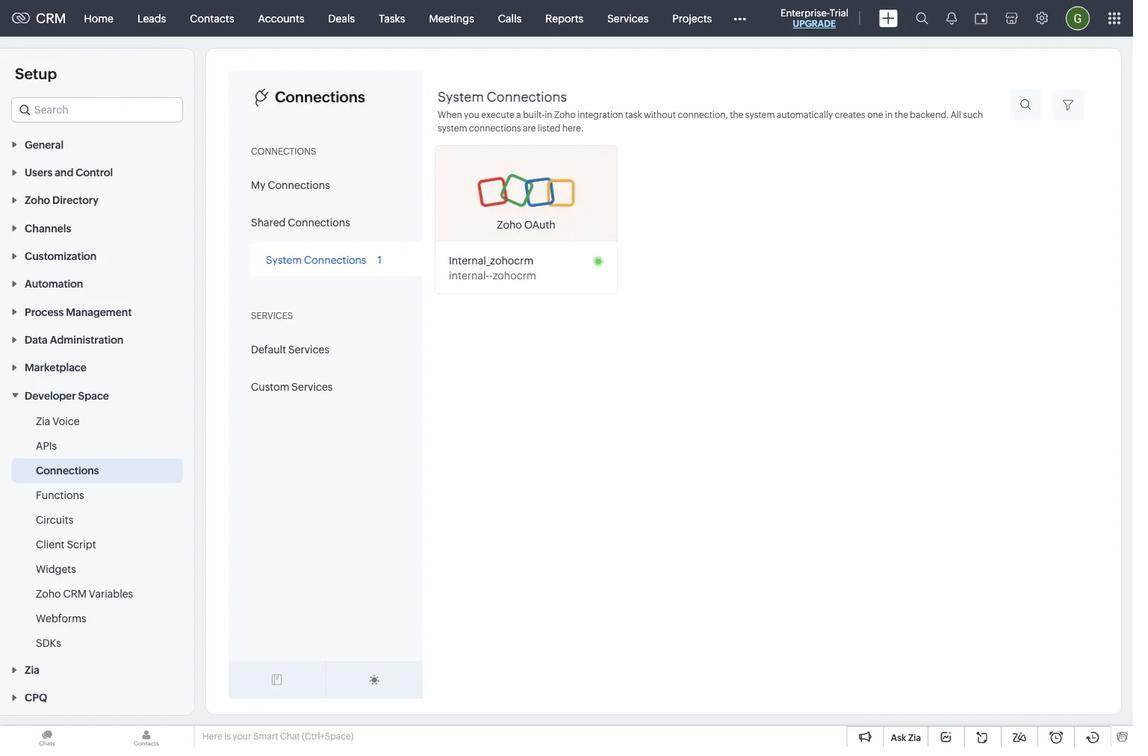Task type: describe. For each thing, give the bounding box(es) containing it.
1
[[378, 254, 382, 266]]

internal-
[[449, 270, 489, 282]]

developer space button
[[0, 381, 194, 409]]

sdks link
[[36, 635, 61, 650]]

enterprise-trial upgrade
[[781, 7, 849, 29]]

task
[[625, 110, 642, 120]]

automation
[[25, 278, 83, 290]]

users
[[25, 166, 53, 178]]

zoho for zoho oauth
[[497, 219, 522, 231]]

custom
[[251, 381, 289, 393]]

internal--zohocrm
[[449, 270, 536, 282]]

setup
[[15, 65, 57, 82]]

a
[[516, 110, 521, 120]]

one
[[867, 110, 883, 120]]

all
[[951, 110, 961, 120]]

developer
[[25, 389, 76, 401]]

internal_zohocrm
[[449, 254, 534, 266]]

users and control
[[25, 166, 113, 178]]

services up "default"
[[251, 310, 293, 320]]

reports link
[[534, 0, 596, 36]]

zia button
[[0, 655, 194, 683]]

calls link
[[486, 0, 534, 36]]

connection,
[[678, 110, 728, 120]]

1 in from the left
[[545, 110, 552, 120]]

2 the from the left
[[895, 110, 908, 120]]

upgrade
[[793, 19, 836, 29]]

reports
[[546, 12, 584, 24]]

when
[[438, 110, 462, 120]]

automation button
[[0, 269, 194, 297]]

calls
[[498, 12, 522, 24]]

oauth
[[524, 219, 556, 231]]

contacts link
[[178, 0, 246, 36]]

ask zia
[[891, 732, 921, 743]]

zoho for zoho crm variables
[[36, 587, 61, 599]]

webforms
[[36, 612, 86, 624]]

customization button
[[0, 242, 194, 269]]

crm inside the developer space region
[[63, 587, 87, 599]]

services right "default"
[[288, 343, 329, 355]]

search image
[[916, 12, 929, 25]]

profile element
[[1057, 0, 1099, 36]]

(ctrl+space)
[[302, 731, 354, 741]]

chats image
[[0, 726, 94, 747]]

users and control button
[[0, 158, 194, 186]]

webforms link
[[36, 611, 86, 626]]

functions
[[36, 489, 84, 501]]

deals link
[[316, 0, 367, 36]]

zohocrm
[[493, 270, 536, 282]]

such
[[963, 110, 983, 120]]

process management
[[25, 306, 132, 318]]

contacts image
[[99, 726, 193, 747]]

chat
[[280, 731, 300, 741]]

zia for zia voice
[[36, 415, 50, 427]]

create menu image
[[879, 9, 898, 27]]

here is your smart chat (ctrl+space)
[[202, 731, 354, 741]]

default
[[251, 343, 286, 355]]

you
[[464, 110, 479, 120]]

sdks
[[36, 637, 61, 649]]

client script
[[36, 538, 96, 550]]

calendar image
[[975, 12, 988, 24]]

deals
[[328, 12, 355, 24]]

zoho crm variables link
[[36, 586, 133, 601]]

connections
[[469, 123, 521, 133]]

zoho oauth
[[497, 219, 556, 231]]

customization
[[25, 250, 97, 262]]

variables
[[89, 587, 133, 599]]

your
[[233, 731, 251, 741]]

zoho crm variables
[[36, 587, 133, 599]]

administration
[[50, 334, 123, 346]]

cpq
[[25, 692, 47, 704]]

integration
[[578, 110, 623, 120]]

apis
[[36, 440, 57, 451]]

backend.
[[910, 110, 949, 120]]

default services
[[251, 343, 329, 355]]

services right custom
[[292, 381, 333, 393]]

channels
[[25, 222, 71, 234]]

1 horizontal spatial system
[[745, 110, 775, 120]]

signals element
[[938, 0, 966, 37]]

circuits
[[36, 513, 73, 525]]

circuits link
[[36, 512, 73, 527]]

0 horizontal spatial system
[[438, 123, 467, 133]]

developer space
[[25, 389, 109, 401]]

automatically
[[777, 110, 833, 120]]

home
[[84, 12, 114, 24]]

smart
[[253, 731, 278, 741]]

data administration button
[[0, 325, 194, 353]]



Task type: vqa. For each thing, say whether or not it's contained in the screenshot.
Birth
no



Task type: locate. For each thing, give the bounding box(es) containing it.
system for system connections
[[266, 254, 302, 266]]

in right one at right top
[[885, 110, 893, 120]]

is
[[224, 731, 231, 741]]

contacts
[[190, 12, 234, 24]]

1 horizontal spatial system
[[438, 89, 484, 105]]

process
[[25, 306, 64, 318]]

in up listed
[[545, 110, 552, 120]]

1 vertical spatial zia
[[25, 664, 39, 676]]

zoho down widgets link
[[36, 587, 61, 599]]

zoho up here.
[[554, 110, 576, 120]]

profile image
[[1066, 6, 1090, 30]]

create menu element
[[870, 0, 907, 36]]

leads link
[[125, 0, 178, 36]]

voice
[[52, 415, 80, 427]]

data administration
[[25, 334, 123, 346]]

projects link
[[661, 0, 724, 36]]

directory
[[52, 194, 99, 206]]

zoho inside "dropdown button"
[[25, 194, 50, 206]]

my
[[251, 179, 266, 191]]

1 the from the left
[[730, 110, 744, 120]]

system for system connections when you execute a built-in zoho integration task without connection, the system automatically creates one in the backend. all such system connections are listed here.
[[438, 89, 484, 105]]

2 vertical spatial zia
[[908, 732, 921, 743]]

tasks link
[[367, 0, 417, 36]]

apis link
[[36, 438, 57, 453]]

zia up 'cpq'
[[25, 664, 39, 676]]

accounts
[[258, 12, 304, 24]]

0 vertical spatial system
[[745, 110, 775, 120]]

home link
[[72, 0, 125, 36]]

channels button
[[0, 214, 194, 242]]

0 vertical spatial system
[[438, 89, 484, 105]]

custom services
[[251, 381, 333, 393]]

developer space region
[[0, 409, 194, 655]]

crm left home link
[[36, 11, 66, 26]]

zia inside dropdown button
[[25, 664, 39, 676]]

-
[[489, 270, 493, 282]]

management
[[66, 306, 132, 318]]

client script link
[[36, 537, 96, 552]]

here
[[202, 731, 222, 741]]

zoho
[[554, 110, 576, 120], [25, 194, 50, 206], [497, 219, 522, 231], [36, 587, 61, 599]]

system up you
[[438, 89, 484, 105]]

services
[[607, 12, 649, 24], [251, 310, 293, 320], [288, 343, 329, 355], [292, 381, 333, 393]]

zia inside the developer space region
[[36, 415, 50, 427]]

script
[[67, 538, 96, 550]]

help document image
[[272, 661, 282, 698]]

system left automatically
[[745, 110, 775, 120]]

projects
[[673, 12, 712, 24]]

system connections when you execute a built-in zoho integration task without connection, the system automatically creates one in the backend. all such system connections are listed here.
[[438, 89, 983, 133]]

system down shared
[[266, 254, 302, 266]]

zia right ask
[[908, 732, 921, 743]]

0 horizontal spatial system
[[266, 254, 302, 266]]

system inside "system connections when you execute a built-in zoho integration task without connection, the system automatically creates one in the backend. all such system connections are listed here."
[[438, 89, 484, 105]]

creates
[[835, 110, 866, 120]]

in
[[545, 110, 552, 120], [885, 110, 893, 120]]

zoho down users
[[25, 194, 50, 206]]

general button
[[0, 130, 194, 158]]

space
[[78, 389, 109, 401]]

meetings
[[429, 12, 474, 24]]

shared
[[251, 216, 286, 228]]

connections inside "system connections when you execute a built-in zoho integration task without connection, the system automatically creates one in the backend. all such system connections are listed here."
[[487, 89, 567, 105]]

Other Modules field
[[724, 6, 756, 30]]

1 horizontal spatial the
[[895, 110, 908, 120]]

connections link
[[36, 463, 99, 478]]

widgets
[[36, 563, 76, 575]]

accounts link
[[246, 0, 316, 36]]

0 horizontal spatial in
[[545, 110, 552, 120]]

system down when
[[438, 123, 467, 133]]

functions link
[[36, 487, 84, 502]]

tasks
[[379, 12, 405, 24]]

my connections
[[251, 179, 330, 191]]

zoho directory button
[[0, 186, 194, 214]]

process management button
[[0, 297, 194, 325]]

meetings link
[[417, 0, 486, 36]]

zia for zia
[[25, 664, 39, 676]]

are
[[523, 123, 536, 133]]

shared connections
[[251, 216, 350, 228]]

control
[[76, 166, 113, 178]]

0 horizontal spatial the
[[730, 110, 744, 120]]

zoho inside "system connections when you execute a built-in zoho integration task without connection, the system automatically creates one in the backend. all such system connections are listed here."
[[554, 110, 576, 120]]

zoho directory
[[25, 194, 99, 206]]

zia voice
[[36, 415, 80, 427]]

system
[[745, 110, 775, 120], [438, 123, 467, 133]]

without
[[644, 110, 676, 120]]

and
[[55, 166, 73, 178]]

enterprise-
[[781, 7, 830, 18]]

the
[[730, 110, 744, 120], [895, 110, 908, 120]]

connections
[[275, 89, 365, 106], [487, 89, 567, 105], [251, 146, 316, 156], [268, 179, 330, 191], [288, 216, 350, 228], [304, 254, 366, 266], [36, 464, 99, 476]]

zoho left oauth
[[497, 219, 522, 231]]

None field
[[11, 97, 183, 123]]

services link
[[596, 0, 661, 36]]

2 in from the left
[[885, 110, 893, 120]]

services inside services link
[[607, 12, 649, 24]]

0 vertical spatial crm
[[36, 11, 66, 26]]

trial
[[830, 7, 849, 18]]

search element
[[907, 0, 938, 37]]

cpq button
[[0, 683, 194, 711]]

1 vertical spatial system
[[438, 123, 467, 133]]

client
[[36, 538, 65, 550]]

general
[[25, 138, 64, 150]]

crm up the webforms link
[[63, 587, 87, 599]]

built-
[[523, 110, 545, 120]]

zia
[[36, 415, 50, 427], [25, 664, 39, 676], [908, 732, 921, 743]]

signals image
[[946, 12, 957, 25]]

system connections
[[266, 254, 366, 266]]

0 vertical spatial zia
[[36, 415, 50, 427]]

1 vertical spatial crm
[[63, 587, 87, 599]]

the right connection,
[[730, 110, 744, 120]]

zoho for zoho directory
[[25, 194, 50, 206]]

the right one at right top
[[895, 110, 908, 120]]

data
[[25, 334, 48, 346]]

system
[[438, 89, 484, 105], [266, 254, 302, 266]]

zia left the voice
[[36, 415, 50, 427]]

marketplace button
[[0, 353, 194, 381]]

connections inside the developer space region
[[36, 464, 99, 476]]

zoho inside the developer space region
[[36, 587, 61, 599]]

services right the reports
[[607, 12, 649, 24]]

listed
[[538, 123, 561, 133]]

execute
[[481, 110, 515, 120]]

ask
[[891, 732, 907, 743]]

1 horizontal spatial in
[[885, 110, 893, 120]]

1 vertical spatial system
[[266, 254, 302, 266]]

Search text field
[[12, 98, 182, 122]]



